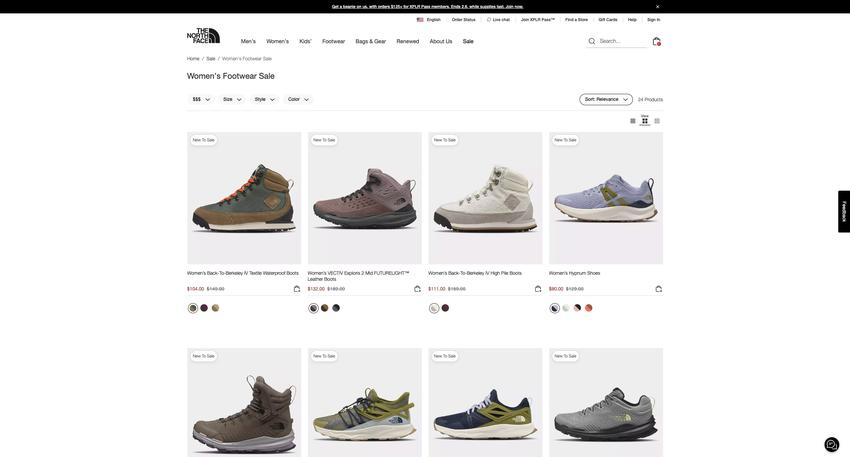 Task type: vqa. For each thing, say whether or not it's contained in the screenshot.
New To Sale for Women's Back-To-Berkeley IV Textile Waterproof Boots "image"
yes



Task type: locate. For each thing, give the bounding box(es) containing it.
1 vertical spatial women's
[[222, 56, 242, 61]]

4 women's from the left
[[549, 270, 568, 276]]

$104.00
[[187, 286, 204, 292]]

0 horizontal spatial a
[[340, 4, 342, 9]]

about
[[430, 38, 445, 44]]

new for women's back-to-berkeley iv textile waterproof boots image
[[193, 137, 201, 143]]

xplr
[[410, 4, 420, 9], [531, 17, 541, 22]]

Boysenberry/Coal Brown radio
[[199, 303, 209, 314]]

2 vertical spatial a
[[842, 215, 848, 217]]

2 e from the top
[[842, 207, 848, 209]]

TNF Black/Rose Gold radio
[[572, 303, 583, 314]]

new for women's vectiv fastpack futurelight™ shoes "image"
[[555, 354, 563, 359]]

live chat button
[[487, 17, 511, 23]]

1 horizontal spatial join
[[522, 17, 529, 22]]

0 horizontal spatial berkeley
[[226, 270, 243, 276]]

boots right waterproof
[[287, 270, 299, 276]]

style
[[255, 96, 266, 102]]

boots down vectiv
[[325, 276, 337, 282]]

berkeley inside women's back-to-berkeley iv high pile boots button
[[467, 270, 485, 276]]

c
[[842, 217, 848, 220]]

0 vertical spatial footwear
[[323, 38, 345, 44]]

1 horizontal spatial xplr
[[531, 17, 541, 22]]

women's left kids'
[[267, 38, 289, 44]]

2 $choose color$ option group from the left
[[308, 303, 342, 316]]

Fawn Grey/Asphalt Grey radio
[[309, 304, 319, 314]]

berkeley for textile
[[226, 270, 243, 276]]

new for women's vectiv exploris 2 mid futurelight™ leather boots image
[[314, 137, 322, 143]]

gift
[[599, 17, 606, 22]]

bags
[[356, 38, 368, 44]]

iv for high
[[486, 270, 490, 276]]

1 vertical spatial xplr
[[531, 17, 541, 22]]

boots right pile
[[510, 270, 522, 276]]

1 horizontal spatial a
[[575, 17, 577, 22]]

2 to- from the left
[[461, 270, 467, 276]]

1 vertical spatial sale link
[[207, 56, 215, 61]]

$choose color$ option group for $132.00
[[308, 303, 342, 316]]

boots for waterproof
[[287, 270, 299, 276]]

high
[[491, 270, 500, 276]]

store
[[579, 17, 588, 22]]

gift cards
[[599, 17, 618, 22]]

1 women's from the left
[[187, 270, 206, 276]]

footwear
[[323, 38, 345, 44], [243, 56, 262, 61], [223, 71, 257, 80]]

new to sale for women's back-to-berkeley iv high pile boots image
[[434, 137, 456, 143]]

2 horizontal spatial a
[[842, 215, 848, 217]]

xplr right for
[[410, 4, 420, 9]]

women's up the women's footwear sale
[[222, 56, 242, 61]]

1 horizontal spatial iv
[[486, 270, 490, 276]]

3 $choose color$ option group from the left
[[429, 303, 452, 316]]

new to sale for women's hypnum shoes image on the right of the page
[[555, 137, 577, 143]]

1 iv from the left
[[244, 270, 248, 276]]

khaki stone/utility brown image
[[212, 305, 219, 312]]

/ right home
[[202, 56, 204, 61]]

1 horizontal spatial berkeley
[[467, 270, 485, 276]]

a right 'get'
[[340, 4, 342, 9]]

3 women's from the left
[[429, 270, 447, 276]]

e up the d
[[842, 204, 848, 207]]

Boysenberry Mountain Geo Print/Demitasse Brown radio
[[440, 303, 451, 314]]

join
[[506, 4, 514, 9], [522, 17, 529, 22]]

24 products status
[[639, 94, 663, 105]]

women's
[[267, 38, 289, 44], [222, 56, 242, 61], [187, 71, 221, 80]]

on
[[357, 4, 362, 9]]

join down now.
[[522, 17, 529, 22]]

products
[[645, 96, 663, 102]]

0 horizontal spatial boots
[[287, 270, 299, 276]]

new to sale
[[193, 137, 215, 143], [314, 137, 335, 143], [434, 137, 456, 143], [555, 137, 577, 143], [193, 354, 215, 359], [314, 354, 335, 359], [434, 354, 456, 359], [555, 354, 577, 359]]

a right find
[[575, 17, 577, 22]]

0 vertical spatial join
[[506, 4, 514, 9]]

live
[[493, 17, 501, 22]]

2 vertical spatial women's
[[187, 71, 221, 80]]

gear
[[375, 38, 386, 44]]

0 horizontal spatial /
[[202, 56, 204, 61]]

2 women's from the left
[[308, 270, 327, 276]]

0 vertical spatial a
[[340, 4, 342, 9]]

Search search field
[[587, 34, 647, 48]]

new to sale for women's oxeye shoes 'image'
[[434, 354, 456, 359]]

boysenberry mountain geo print/demitasse brown image
[[442, 305, 449, 312]]

1 / from the left
[[202, 56, 204, 61]]

2 horizontal spatial boots
[[510, 270, 522, 276]]

boots
[[287, 270, 299, 276], [510, 270, 522, 276], [325, 276, 337, 282]]

get a beanie on us, with orders $125+ for xplr pass members. ends 2.6, while supplies last. join now.
[[332, 4, 524, 9]]

sale link right home
[[207, 56, 215, 61]]

new to sale for women's oxeye tech shoes image
[[314, 354, 335, 359]]

mid
[[366, 270, 373, 276]]

berkeley inside women's back-to-berkeley iv textile waterproof boots button
[[226, 270, 243, 276]]

1 horizontal spatial women's
[[222, 56, 242, 61]]

Dusty Periwinkle/Summit Navy radio
[[550, 304, 560, 314]]

to for women's back-to-berkeley iv textile waterproof boots image
[[202, 137, 206, 143]]

help link
[[629, 17, 637, 22]]

iv for textile
[[244, 270, 248, 276]]

0 horizontal spatial sale link
[[207, 56, 215, 61]]

women's
[[187, 270, 206, 276], [308, 270, 327, 276], [429, 270, 447, 276], [549, 270, 568, 276]]

women's back-to-berkeley iv high pile boots image
[[429, 132, 543, 265]]

supplies
[[481, 4, 496, 9]]

find a store
[[566, 17, 588, 22]]

a up k
[[842, 215, 848, 217]]

1 to- from the left
[[219, 270, 226, 276]]

0 vertical spatial xplr
[[410, 4, 420, 9]]

sale
[[463, 38, 474, 44], [207, 56, 215, 61], [263, 56, 272, 61], [259, 71, 275, 80], [207, 137, 215, 143], [328, 137, 335, 143], [449, 137, 456, 143], [569, 137, 577, 143], [207, 354, 215, 359], [328, 354, 335, 359], [449, 354, 456, 359], [569, 354, 577, 359]]

bags & gear link
[[356, 32, 386, 50]]

1 horizontal spatial /
[[218, 56, 220, 61]]

footwear down women's footwear sale element
[[223, 71, 257, 80]]

2 / from the left
[[218, 56, 220, 61]]

berkeley
[[226, 270, 243, 276], [467, 270, 485, 276]]

pass
[[422, 4, 431, 9]]

sale link
[[463, 32, 474, 50], [207, 56, 215, 61]]

kids' link
[[300, 32, 312, 50]]

women's for women's hypnum shoes
[[549, 270, 568, 276]]

kids'
[[300, 38, 312, 44]]

the north face home page image
[[187, 28, 220, 43]]

2
[[362, 270, 364, 276]]

men's
[[241, 38, 256, 44]]

$129.00
[[567, 286, 584, 292]]

women's up '$111.00'
[[429, 270, 447, 276]]

shoes
[[588, 270, 601, 276]]

1 back- from the left
[[207, 270, 219, 276]]

boots inside women's vectiv exploris 2 mid futurelight™ leather boots
[[325, 276, 337, 282]]

0 horizontal spatial to-
[[219, 270, 226, 276]]

women's for women's back-to-berkeley iv textile waterproof boots
[[187, 270, 206, 276]]

to- up $159.00
[[461, 270, 467, 276]]

$90.00
[[549, 286, 564, 292]]

e
[[842, 204, 848, 207], [842, 207, 848, 209]]

/
[[202, 56, 204, 61], [218, 56, 220, 61]]

help
[[629, 17, 637, 22]]

orders
[[378, 4, 390, 9]]

0 vertical spatial women's
[[267, 38, 289, 44]]

1 horizontal spatial boots
[[325, 276, 337, 282]]

join right last.
[[506, 4, 514, 9]]

to for women's hypnum shoes image on the right of the page
[[564, 137, 568, 143]]

iv left high
[[486, 270, 490, 276]]

f
[[842, 201, 848, 204]]

color
[[289, 96, 300, 102]]

iv
[[244, 270, 248, 276], [486, 270, 490, 276]]

$choose color$ option group for $90.00
[[549, 303, 595, 316]]

1 vertical spatial a
[[575, 17, 577, 22]]

new for women's vectiv fastpack insulated futurelight™ boots image
[[193, 354, 201, 359]]

women's for women's
[[267, 38, 289, 44]]

bags & gear
[[356, 38, 386, 44]]

1 berkeley from the left
[[226, 270, 243, 276]]

sale link right the us
[[463, 32, 474, 50]]

back- up $159.00
[[449, 270, 461, 276]]

to for women's oxeye shoes 'image'
[[443, 354, 447, 359]]

to for women's back-to-berkeley iv high pile boots image
[[443, 137, 447, 143]]

2 berkeley from the left
[[467, 270, 485, 276]]

boysenberry/coal brown image
[[200, 305, 208, 312]]

to- up $149.00
[[219, 270, 226, 276]]

24 products
[[639, 96, 663, 102]]

b
[[842, 212, 848, 215]]

2 back- from the left
[[449, 270, 461, 276]]

0 horizontal spatial iv
[[244, 270, 248, 276]]

24
[[639, 96, 644, 102]]

renewed
[[397, 38, 420, 44]]

xplr left 'pass™'
[[531, 17, 541, 22]]

size
[[224, 96, 232, 102]]

order
[[452, 17, 463, 22]]

women's footwear sale element
[[222, 56, 272, 61]]

women's for women's back-to-berkeley iv high pile boots
[[429, 270, 447, 276]]

tnf black/vanadis grey image
[[332, 305, 340, 312]]

2 horizontal spatial women's
[[267, 38, 289, 44]]

0 horizontal spatial xplr
[[410, 4, 420, 9]]

$choose color$ option group for $104.00
[[187, 303, 221, 316]]

d
[[842, 209, 848, 212]]

women's vectiv fastpack futurelight™ shoes image
[[549, 348, 663, 457]]

women's vectiv exploris 2 mid futurelight™ leather boots image
[[308, 132, 422, 265]]

women's for women's footwear sale
[[187, 71, 221, 80]]

Thyme/Utility Brown radio
[[188, 304, 198, 314]]

vectiv
[[328, 270, 343, 276]]

women's down home link
[[187, 71, 221, 80]]

women's inside women's vectiv exploris 2 mid futurelight™ leather boots
[[308, 270, 327, 276]]

size button
[[218, 94, 247, 105]]

to
[[202, 137, 206, 143], [323, 137, 327, 143], [443, 137, 447, 143], [564, 137, 568, 143], [202, 354, 206, 359], [323, 354, 327, 359], [443, 354, 447, 359], [564, 354, 568, 359]]

women's up the $90.00
[[549, 270, 568, 276]]

new for women's back-to-berkeley iv high pile boots image
[[434, 137, 442, 143]]

back- up $149.00
[[207, 270, 219, 276]]

berkeley left textile
[[226, 270, 243, 276]]

/ up the women's footwear sale
[[218, 56, 220, 61]]

$159.00
[[448, 286, 466, 292]]

us,
[[363, 4, 368, 9]]

0 vertical spatial sale link
[[463, 32, 474, 50]]

berkeley left high
[[467, 270, 485, 276]]

women's back-to-berkeley iv textile waterproof boots button
[[187, 270, 299, 282]]

Bipartisan Brown/Demitasse Brown radio
[[319, 303, 330, 314]]

2 vertical spatial footwear
[[223, 71, 257, 80]]

1 horizontal spatial to-
[[461, 270, 467, 276]]

about us
[[430, 38, 453, 44]]

1 horizontal spatial back-
[[449, 270, 461, 276]]

0 horizontal spatial back-
[[207, 270, 219, 276]]

style button
[[250, 94, 280, 105]]

new for women's oxeye shoes 'image'
[[434, 354, 442, 359]]

futurelight™
[[374, 270, 410, 276]]

women's up "$104.00"
[[187, 270, 206, 276]]

women's up leather
[[308, 270, 327, 276]]

0 horizontal spatial join
[[506, 4, 514, 9]]

pass™
[[542, 17, 555, 22]]

iv left textile
[[244, 270, 248, 276]]

english link
[[417, 17, 442, 23]]

2 iv from the left
[[486, 270, 490, 276]]

1 $choose color$ option group from the left
[[187, 303, 221, 316]]

2.6,
[[462, 4, 469, 9]]

tnf black/rose gold image
[[574, 305, 581, 312]]

$choose color$ option group
[[187, 303, 221, 316], [308, 303, 342, 316], [429, 303, 452, 316], [549, 303, 595, 316]]

women's oxeye tech shoes image
[[308, 348, 422, 457]]

dusty periwinkle/summit navy image
[[552, 305, 559, 312]]

footwear down men's link
[[243, 56, 262, 61]]

boots for leather
[[325, 276, 337, 282]]

e up b
[[842, 207, 848, 209]]

women's hypnum shoes image
[[549, 132, 663, 265]]

footwear right kids'
[[323, 38, 345, 44]]

1 e from the top
[[842, 204, 848, 207]]

4 $choose color$ option group from the left
[[549, 303, 595, 316]]

to-
[[219, 270, 226, 276], [461, 270, 467, 276]]

0 horizontal spatial women's
[[187, 71, 221, 80]]



Task type: describe. For each thing, give the bounding box(es) containing it.
join xplr pass™
[[522, 17, 555, 22]]

women's for women's vectiv exploris 2 mid futurelight™ leather boots
[[308, 270, 327, 276]]

while
[[470, 4, 479, 9]]

cards
[[607, 17, 618, 22]]

to for women's oxeye tech shoes image
[[323, 354, 327, 359]]

color button
[[283, 94, 314, 105]]

new for women's hypnum shoes image on the right of the page
[[555, 137, 563, 143]]

women's footwear sale
[[187, 71, 275, 80]]

view button
[[639, 114, 651, 128]]

relevance
[[597, 96, 619, 102]]

Sienna Brown/Solar Coral radio
[[584, 303, 594, 314]]

f e e d b a c k button
[[839, 191, 851, 233]]

gift cards link
[[599, 17, 618, 22]]

search all image
[[588, 37, 596, 45]]

Gardenia White/Silver Grey radio
[[429, 304, 439, 314]]

to- for $159.00
[[461, 270, 467, 276]]

find
[[566, 17, 574, 22]]

live chat
[[493, 17, 510, 22]]

women's hypnum shoes
[[549, 270, 601, 276]]

women's back-to-berkeley iv high pile boots button
[[429, 270, 522, 282]]

TNF Black/Vanadis Grey radio
[[331, 303, 342, 314]]

with
[[369, 4, 377, 9]]

1 link
[[652, 36, 662, 46]]

gardenia white/tin grey image
[[563, 305, 570, 312]]

Khaki Stone/Utility Brown radio
[[210, 303, 221, 314]]

1 vertical spatial join
[[522, 17, 529, 22]]

a inside button
[[842, 215, 848, 217]]

women's back-to-berkeley iv textile waterproof boots
[[187, 270, 299, 276]]

get
[[332, 4, 339, 9]]

view list box
[[627, 114, 663, 128]]

women's back-to-berkeley iv high pile boots
[[429, 270, 522, 276]]

get a beanie on us, with orders $125+ for xplr pass members. ends 2.6, while supplies last. join now. link
[[0, 0, 851, 13]]

renewed link
[[397, 32, 420, 50]]

home / sale / women's footwear sale
[[187, 56, 272, 61]]

1
[[659, 42, 660, 45]]

women's link
[[267, 32, 289, 50]]

textile
[[250, 270, 262, 276]]

bipartisan brown/demitasse brown image
[[321, 305, 328, 312]]

hypnum
[[569, 270, 587, 276]]

a for store
[[575, 17, 577, 22]]

sign in
[[648, 17, 661, 22]]

women's back-to-berkeley iv textile waterproof boots image
[[187, 132, 301, 265]]

gardenia white/silver grey image
[[431, 305, 438, 312]]

members.
[[432, 4, 450, 9]]

view
[[641, 114, 649, 118]]

close image
[[654, 5, 662, 8]]

to- for $149.00
[[219, 270, 226, 276]]

women's vectiv exploris 2 mid futurelight™ leather boots
[[308, 270, 410, 282]]

$132.00
[[308, 286, 325, 292]]

order status link
[[452, 17, 476, 22]]

women's oxeye shoes image
[[429, 348, 543, 457]]

$149.00
[[207, 286, 225, 292]]

about us link
[[430, 32, 453, 50]]

$125+
[[391, 4, 403, 9]]

fawn grey/asphalt grey image
[[310, 305, 317, 312]]

order status
[[452, 17, 476, 22]]

$$$
[[193, 96, 201, 102]]

new to sale for women's vectiv fastpack futurelight™ shoes "image"
[[555, 354, 577, 359]]

sort:
[[586, 96, 596, 102]]

leather
[[308, 276, 323, 282]]

women's vectiv exploris 2 mid futurelight™ leather boots button
[[308, 270, 422, 282]]

$111.00
[[429, 286, 446, 292]]

berkeley for high
[[467, 270, 485, 276]]

new to sale for women's back-to-berkeley iv textile waterproof boots image
[[193, 137, 215, 143]]

f e e d b a c k
[[842, 201, 848, 222]]

sienna brown/solar coral image
[[585, 305, 593, 312]]

sort: relevance
[[586, 96, 619, 102]]

boots for pile
[[510, 270, 522, 276]]

beanie
[[343, 4, 356, 9]]

sort: relevance button
[[580, 94, 633, 105]]

last.
[[497, 4, 505, 9]]

ends
[[451, 4, 461, 9]]

us
[[446, 38, 453, 44]]

sign in button
[[648, 17, 661, 22]]

thyme/utility brown image
[[190, 305, 196, 312]]

a for beanie
[[340, 4, 342, 9]]

join xplr pass™ link
[[522, 17, 555, 22]]

back- for $149.00
[[207, 270, 219, 276]]

men's link
[[241, 32, 256, 50]]

new to sale for women's vectiv fastpack insulated futurelight™ boots image
[[193, 354, 215, 359]]

new to sale for women's vectiv exploris 2 mid futurelight™ leather boots image
[[314, 137, 335, 143]]

now.
[[515, 4, 524, 9]]

chat
[[502, 17, 510, 22]]

sign
[[648, 17, 656, 22]]

home
[[187, 56, 200, 61]]

to for women's vectiv exploris 2 mid futurelight™ leather boots image
[[323, 137, 327, 143]]

footwear link
[[323, 32, 345, 50]]

$189.00
[[328, 286, 345, 292]]

&
[[370, 38, 373, 44]]

home link
[[187, 56, 200, 61]]

in
[[657, 17, 661, 22]]

english
[[427, 17, 441, 22]]

to for women's vectiv fastpack insulated futurelight™ boots image
[[202, 354, 206, 359]]

back- for $159.00
[[449, 270, 461, 276]]

Gardenia White/Tin Grey radio
[[561, 303, 572, 314]]

1 horizontal spatial sale link
[[463, 32, 474, 50]]

new for women's oxeye tech shoes image
[[314, 354, 322, 359]]

for
[[404, 4, 409, 9]]

women's hypnum shoes button
[[549, 270, 601, 282]]

1 vertical spatial footwear
[[243, 56, 262, 61]]

exploris
[[345, 270, 360, 276]]

to for women's vectiv fastpack futurelight™ shoes "image"
[[564, 354, 568, 359]]

women's vectiv fastpack insulated futurelight™ boots image
[[187, 348, 301, 457]]

find a store link
[[566, 17, 588, 22]]

$choose color$ option group for $111.00
[[429, 303, 452, 316]]

k
[[842, 220, 848, 222]]

waterproof
[[263, 270, 286, 276]]



